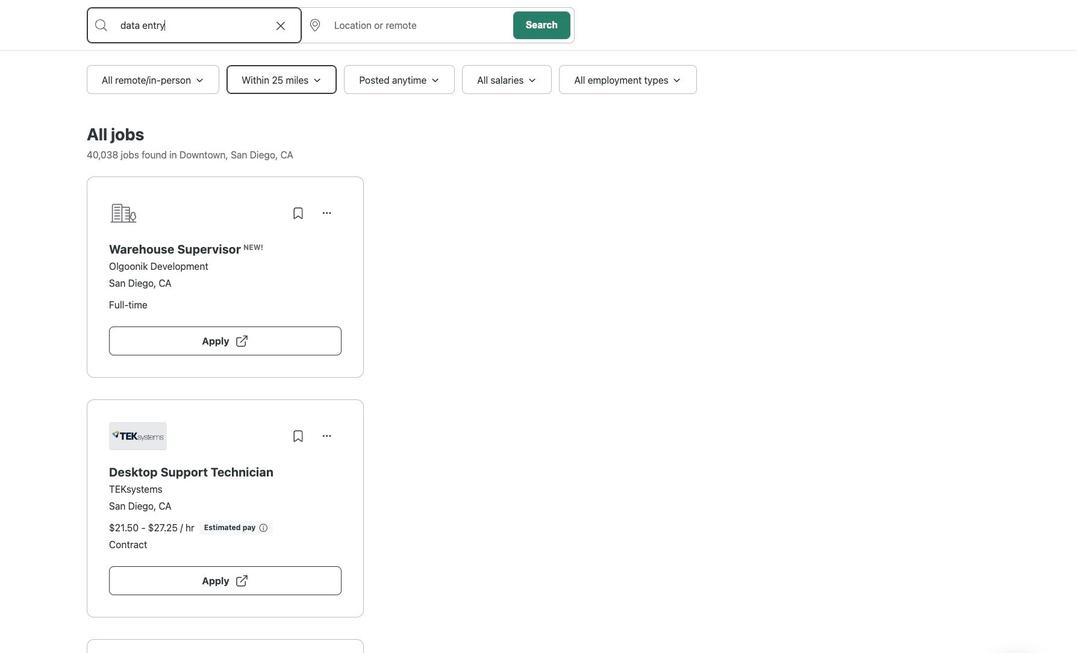 Task type: locate. For each thing, give the bounding box(es) containing it.
desktop support technician image
[[109, 423, 167, 450]]

save job for later image
[[291, 429, 306, 444]]

None button
[[313, 199, 342, 228], [313, 422, 342, 451], [313, 199, 342, 228], [313, 422, 342, 451]]

desktop support technician element
[[109, 465, 342, 480]]

save job for later image
[[291, 206, 306, 221]]



Task type: vqa. For each thing, say whether or not it's contained in the screenshot.
Skills element
no



Task type: describe. For each thing, give the bounding box(es) containing it.
Search job title or keyword search field
[[87, 8, 301, 43]]

Location search field
[[301, 8, 510, 43]]



